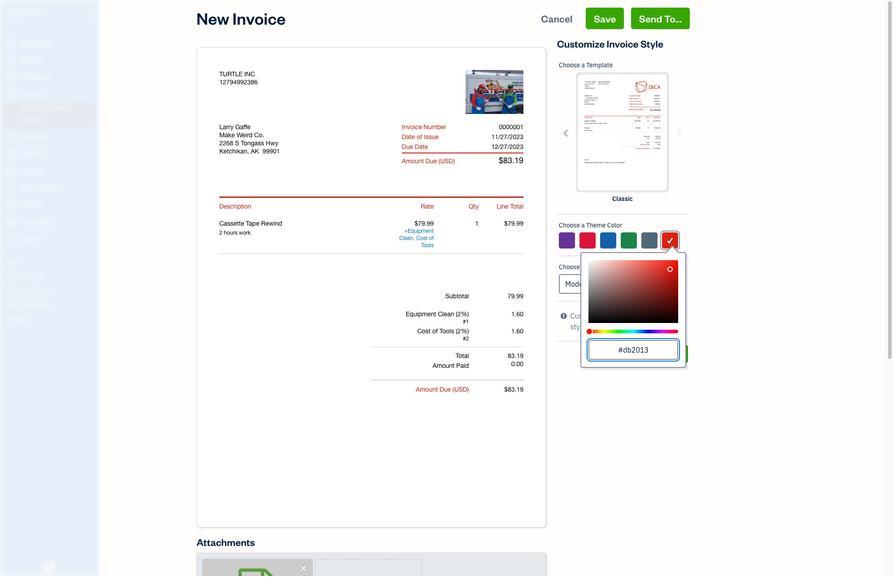 Task type: vqa. For each thing, say whether or not it's contained in the screenshot.
Nelson
no



Task type: describe. For each thing, give the bounding box(es) containing it.
customize your logo and invoice style for all invoices
[[571, 312, 677, 331]]

0 vertical spatial of
[[417, 133, 422, 141]]

new invoice
[[197, 8, 286, 29]]

gaffe
[[235, 123, 251, 131]]

report image
[[6, 235, 17, 244]]

83.19 0.00
[[508, 352, 524, 368]]

Enter an Item Name text field
[[220, 220, 389, 228]]

0 vertical spatial cancel
[[542, 12, 573, 25]]

2
[[466, 336, 469, 342]]

saturation and brightness selector. use up, down, left and right arrow keys to select. application
[[589, 260, 679, 323]]

Font field
[[559, 274, 687, 294]]

cost inside equipment clean (2%) # 1 cost of tools (2%) # 2
[[418, 328, 431, 335]]

equipment for equipment clean
[[408, 228, 434, 234]]

and
[[639, 312, 651, 321]]

subtotal
[[446, 293, 469, 300]]

1 horizontal spatial )
[[468, 386, 469, 393]]

choose a theme color
[[559, 221, 623, 229]]

0.00
[[512, 360, 524, 368]]

save button
[[586, 8, 624, 29]]

image
[[488, 88, 506, 97]]

1 horizontal spatial (
[[453, 386, 455, 393]]

Item Quantity text field
[[466, 220, 479, 227]]

,
[[414, 235, 415, 242]]

turtle for turtle inc owner
[[7, 8, 33, 17]]

date of issue
[[402, 133, 439, 141]]

co.
[[254, 132, 264, 139]]

customize for customize your logo and invoice style for all invoices
[[571, 312, 605, 321]]

done
[[661, 349, 681, 359]]

turtle for turtle inc 12794992386
[[220, 70, 243, 78]]

choose a theme color element
[[557, 215, 689, 368]]

79.99
[[508, 293, 524, 300]]

color
[[608, 221, 623, 229]]

send
[[640, 12, 663, 25]]

ketchikan,
[[220, 148, 249, 155]]

paid
[[457, 362, 469, 369]]

project image
[[6, 167, 17, 176]]

0 horizontal spatial (
[[439, 158, 441, 165]]

new
[[197, 8, 229, 29]]

1 vertical spatial date
[[415, 143, 428, 150]]

attachments
[[197, 536, 255, 549]]

equipment for equipment clean (2%) # 1 cost of tools (2%) # 2
[[406, 311, 437, 318]]

0 vertical spatial usd
[[441, 158, 454, 165]]

turtle inc 12794992386
[[220, 70, 258, 86]]

2 vertical spatial due
[[440, 386, 451, 393]]

delete
[[468, 88, 487, 97]]

bank connections image
[[7, 301, 96, 308]]

equipment clean
[[400, 228, 434, 242]]

inc for turtle inc owner
[[35, 8, 47, 17]]

weird
[[237, 132, 253, 139]]

Enter an Invoice # text field
[[499, 123, 524, 131]]

1 horizontal spatial usd
[[455, 386, 468, 393]]

delete attachment image
[[299, 563, 308, 574]]

customize invoice style
[[558, 37, 664, 50]]

chart image
[[6, 218, 17, 227]]

main element
[[0, 0, 121, 576]]

0 horizontal spatial due
[[402, 143, 413, 150]]

invoice number
[[402, 123, 446, 131]]

total amount paid
[[433, 352, 469, 369]]

tools inside equipment clean (2%) # 1 cost of tools (2%) # 2
[[440, 328, 454, 335]]

tools inside , cost of tools
[[422, 242, 434, 249]]

choose a font element
[[558, 256, 689, 302]]

choose for choose a font
[[559, 263, 580, 271]]

12794992386
[[220, 79, 258, 86]]

template
[[587, 61, 613, 69]]

your
[[606, 312, 621, 321]]

dashboard image
[[6, 39, 17, 48]]

issue
[[424, 133, 439, 141]]

description
[[220, 203, 252, 210]]

1 vertical spatial $83.19
[[505, 386, 524, 393]]

rate
[[421, 203, 434, 210]]

Color value field text field
[[589, 340, 679, 360]]

1 (2%) from the top
[[456, 311, 469, 318]]

of inside , cost of tools
[[429, 235, 434, 242]]

a for template
[[582, 61, 585, 69]]

to...
[[665, 12, 682, 25]]

a for theme
[[582, 221, 585, 229]]

clean for equipment clean (2%) # 1 cost of tools (2%) # 2
[[438, 311, 454, 318]]

choose a template element
[[558, 54, 689, 215]]

freshbooks image
[[42, 562, 57, 573]]

expense image
[[6, 149, 17, 158]]

here link
[[637, 322, 651, 331]]

0 vertical spatial amount due ( usd )
[[402, 158, 455, 165]]

1 1.60 from the top
[[512, 311, 524, 318]]

qty
[[469, 203, 479, 210]]

cost inside , cost of tools
[[417, 235, 428, 242]]

1 vertical spatial cancel button
[[558, 345, 647, 363]]

logo
[[622, 312, 638, 321]]

2 1.60 from the top
[[512, 328, 524, 335]]

a for font
[[582, 263, 585, 271]]

1 # from the top
[[463, 319, 466, 325]]

timer image
[[6, 184, 17, 193]]

Issue date in MM/DD/YYYY format text field
[[465, 133, 531, 141]]



Task type: locate. For each thing, give the bounding box(es) containing it.
1 vertical spatial amount
[[433, 362, 455, 369]]

amount due ( usd ) down 'total amount paid'
[[416, 386, 469, 393]]

# up the 2
[[463, 319, 466, 325]]

turtle up 12794992386 on the top left of page
[[220, 70, 243, 78]]

1 choose from the top
[[559, 61, 580, 69]]

)
[[454, 158, 455, 165], [468, 386, 469, 393]]

0 vertical spatial (
[[439, 158, 441, 165]]

equipment inside equipment clean
[[408, 228, 434, 234]]

0 horizontal spatial total
[[456, 352, 469, 360]]

custom image
[[667, 235, 675, 246]]

0 horizontal spatial )
[[454, 158, 455, 165]]

1 vertical spatial tools
[[440, 328, 454, 335]]

theme
[[587, 221, 606, 229]]

$83.19
[[499, 156, 524, 165], [505, 386, 524, 393]]

( down "issue"
[[439, 158, 441, 165]]

number
[[424, 123, 446, 131]]

1 horizontal spatial inc
[[245, 70, 255, 78]]

3 a from the top
[[582, 263, 585, 271]]

font
[[587, 263, 599, 271]]

clean for equipment clean
[[400, 235, 414, 242]]

team members image
[[7, 272, 96, 279]]

tools
[[422, 242, 434, 249], [440, 328, 454, 335]]

amount due ( usd )
[[402, 158, 455, 165], [416, 386, 469, 393]]

larry gaffe make weird co. 2268 s tongass hwy ketchikan, ak  99901
[[220, 123, 280, 155]]

1 vertical spatial (2%)
[[456, 328, 469, 335]]

1 vertical spatial cost
[[418, 328, 431, 335]]

cost
[[417, 235, 428, 242], [418, 328, 431, 335]]

2 # from the top
[[463, 336, 466, 342]]

next image
[[674, 128, 685, 138]]

estimate image
[[6, 73, 17, 82]]

0 vertical spatial amount
[[402, 158, 424, 165]]

equipment inside equipment clean (2%) # 1 cost of tools (2%) # 2
[[406, 311, 437, 318]]

1.60
[[512, 311, 524, 318], [512, 328, 524, 335]]

1 vertical spatial choose
[[559, 221, 580, 229]]

0 vertical spatial date
[[402, 133, 415, 141]]

payment image
[[6, 132, 17, 141]]

0 vertical spatial customize
[[558, 37, 605, 50]]

customize up choose a template
[[558, 37, 605, 50]]

0 vertical spatial total
[[511, 203, 524, 210]]

turtle
[[7, 8, 33, 17], [220, 70, 243, 78]]

clean down subtotal in the bottom of the page
[[438, 311, 454, 318]]

choose
[[559, 61, 580, 69], [559, 221, 580, 229], [559, 263, 580, 271]]

1 vertical spatial cancel
[[589, 349, 616, 359]]

0 horizontal spatial cancel
[[542, 12, 573, 25]]

(2%) up "1"
[[456, 311, 469, 318]]

total
[[511, 203, 524, 210], [456, 352, 469, 360]]

line
[[497, 203, 509, 210]]

due down 'total amount paid'
[[440, 386, 451, 393]]

1
[[466, 319, 469, 325]]

1 vertical spatial #
[[463, 336, 466, 342]]

Enter an Item Description text field
[[220, 229, 389, 237]]

a left font in the top right of the page
[[582, 263, 585, 271]]

tools up 'total amount paid'
[[440, 328, 454, 335]]

choose for choose a theme color
[[559, 221, 580, 229]]

1 horizontal spatial total
[[511, 203, 524, 210]]

2 vertical spatial a
[[582, 263, 585, 271]]

83.19
[[508, 352, 524, 360]]

0 horizontal spatial inc
[[35, 8, 47, 17]]

owner
[[7, 18, 24, 25]]

0 horizontal spatial usd
[[441, 158, 454, 165]]

1 vertical spatial customize
[[571, 312, 605, 321]]

inc inside turtle inc owner
[[35, 8, 47, 17]]

3 choose from the top
[[559, 263, 580, 271]]

style
[[571, 322, 586, 331]]

equipment
[[408, 228, 434, 234], [406, 311, 437, 318]]

0 vertical spatial inc
[[35, 8, 47, 17]]

1 horizontal spatial due
[[426, 158, 437, 165]]

usd down number
[[441, 158, 454, 165]]

invoices
[[608, 322, 635, 331]]

choose for choose a template
[[559, 61, 580, 69]]

1 vertical spatial )
[[468, 386, 469, 393]]

clean inside equipment clean
[[400, 235, 414, 242]]

0 vertical spatial equipment
[[408, 228, 434, 234]]

1 horizontal spatial turtle
[[220, 70, 243, 78]]

previous image
[[562, 128, 572, 138]]

( down 'total amount paid'
[[453, 386, 455, 393]]

customize for customize invoice style
[[558, 37, 605, 50]]

of
[[417, 133, 422, 141], [429, 235, 434, 242], [433, 328, 438, 335]]

saturation: 91. brightness: 86. image
[[668, 266, 673, 272]]

(2%) up the 2
[[456, 328, 469, 335]]

1 vertical spatial turtle
[[220, 70, 243, 78]]

1 horizontal spatial clean
[[438, 311, 454, 318]]

0 vertical spatial cancel button
[[533, 8, 581, 29]]

1 vertical spatial due
[[426, 158, 437, 165]]

turtle inside 'turtle inc 12794992386'
[[220, 70, 243, 78]]

0 vertical spatial $83.19
[[499, 156, 524, 165]]

0 vertical spatial #
[[463, 319, 466, 325]]

amount left paid
[[433, 362, 455, 369]]

inc inside 'turtle inc 12794992386'
[[245, 70, 255, 78]]

1 vertical spatial equipment
[[406, 311, 437, 318]]

cancel button
[[533, 8, 581, 29], [558, 345, 647, 363]]

customize
[[558, 37, 605, 50], [571, 312, 605, 321]]

1 vertical spatial inc
[[245, 70, 255, 78]]

1 vertical spatial (
[[453, 386, 455, 393]]

clean
[[400, 235, 414, 242], [438, 311, 454, 318]]

2 a from the top
[[582, 221, 585, 229]]

total inside 'total amount paid'
[[456, 352, 469, 360]]

delete image
[[468, 88, 506, 97]]

all
[[599, 322, 606, 331]]

a left template
[[582, 61, 585, 69]]

amount due ( usd ) down due date
[[402, 158, 455, 165]]

customize up for
[[571, 312, 605, 321]]

make
[[220, 132, 235, 139]]

a left theme
[[582, 221, 585, 229]]

0 vertical spatial cost
[[417, 235, 428, 242]]

choose left theme
[[559, 221, 580, 229]]

1 horizontal spatial cancel
[[589, 349, 616, 359]]

0 vertical spatial choose
[[559, 61, 580, 69]]

choose up modern
[[559, 263, 580, 271]]

# down "1"
[[463, 336, 466, 342]]

0 horizontal spatial turtle
[[7, 8, 33, 17]]

choose a font
[[559, 263, 599, 271]]

choose a template
[[559, 61, 613, 69]]

inc for turtle inc 12794992386
[[245, 70, 255, 78]]

99901
[[263, 148, 280, 155]]

1 vertical spatial amount due ( usd )
[[416, 386, 469, 393]]

turtle up the owner in the left of the page
[[7, 8, 33, 17]]

turtle inc owner
[[7, 8, 47, 25]]

items and services image
[[7, 286, 96, 294]]

1 vertical spatial total
[[456, 352, 469, 360]]

for
[[588, 322, 597, 331]]

1 vertical spatial usd
[[455, 386, 468, 393]]

date
[[402, 133, 415, 141], [415, 143, 428, 150]]

invoice
[[233, 8, 286, 29], [607, 37, 639, 50], [402, 123, 422, 131], [653, 312, 677, 321]]

turtle inside turtle inc owner
[[7, 8, 33, 17]]

clean down '+'
[[400, 235, 414, 242]]

0 vertical spatial due
[[402, 143, 413, 150]]

equipment clean (2%) # 1 cost of tools (2%) # 2
[[406, 311, 469, 342]]

send to... button
[[631, 8, 690, 29]]

2 vertical spatial choose
[[559, 263, 580, 271]]

2 (2%) from the top
[[456, 328, 469, 335]]

0 vertical spatial clean
[[400, 235, 414, 242]]

1 a from the top
[[582, 61, 585, 69]]

classic
[[613, 195, 633, 203]]

clean inside equipment clean (2%) # 1 cost of tools (2%) # 2
[[438, 311, 454, 318]]

0 vertical spatial turtle
[[7, 8, 33, 17]]

due date
[[402, 143, 428, 150]]

s
[[235, 140, 239, 147]]

amount inside 'total amount paid'
[[433, 362, 455, 369]]

2 vertical spatial amount
[[416, 386, 438, 393]]

(2%)
[[456, 311, 469, 318], [456, 328, 469, 335]]

here
[[637, 322, 651, 331]]

larry
[[220, 123, 234, 131]]

2 horizontal spatial due
[[440, 386, 451, 393]]

+
[[405, 228, 408, 234]]

amount down due date
[[402, 158, 424, 165]]

date up due date
[[402, 133, 415, 141]]

, cost of tools
[[414, 235, 434, 249]]

1 vertical spatial of
[[429, 235, 434, 242]]

of down item rate (usd) text box
[[429, 235, 434, 242]]

save
[[594, 12, 616, 25]]

1 horizontal spatial tools
[[440, 328, 454, 335]]

amount
[[402, 158, 424, 165], [433, 362, 455, 369], [416, 386, 438, 393]]

a
[[582, 61, 585, 69], [582, 221, 585, 229], [582, 263, 585, 271]]

1.60 down 79.99
[[512, 311, 524, 318]]

0 horizontal spatial clean
[[400, 235, 414, 242]]

exclamationcircle image
[[561, 311, 567, 321]]

invoice image
[[6, 90, 17, 99]]

2 choose from the top
[[559, 221, 580, 229]]

date down date of issue
[[415, 143, 428, 150]]

total up paid
[[456, 352, 469, 360]]

inc
[[35, 8, 47, 17], [245, 70, 255, 78]]

client image
[[6, 56, 17, 65]]

apps image
[[7, 258, 96, 265]]

2268
[[220, 140, 233, 147]]

0 vertical spatial )
[[454, 158, 455, 165]]

style
[[641, 37, 664, 50]]

of up 'total amount paid'
[[433, 328, 438, 335]]

modern
[[566, 280, 590, 289]]

$83.19 down 12/27/2023 dropdown button
[[499, 156, 524, 165]]

2 vertical spatial of
[[433, 328, 438, 335]]

send to...
[[640, 12, 682, 25]]

due down date of issue
[[402, 143, 413, 150]]

customize inside customize your logo and invoice style for all invoices
[[571, 312, 605, 321]]

12/27/2023
[[492, 143, 524, 150]]

$83.19 down 0.00
[[505, 386, 524, 393]]

line total
[[497, 203, 524, 210]]

total right the line
[[511, 203, 524, 210]]

#
[[463, 319, 466, 325], [463, 336, 466, 342]]

(
[[439, 158, 441, 165], [453, 386, 455, 393]]

0 vertical spatial 1.60
[[512, 311, 524, 318]]

usd down paid
[[455, 386, 468, 393]]

1 vertical spatial a
[[582, 221, 585, 229]]

done button
[[653, 345, 689, 363]]

0 vertical spatial tools
[[422, 242, 434, 249]]

tools down equipment clean
[[422, 242, 434, 249]]

tongass
[[241, 140, 264, 147]]

0 vertical spatial a
[[582, 61, 585, 69]]

1 vertical spatial clean
[[438, 311, 454, 318]]

0 horizontal spatial tools
[[422, 242, 434, 249]]

hwy
[[266, 140, 279, 147]]

due down due date
[[426, 158, 437, 165]]

12/27/2023 button
[[485, 143, 531, 151]]

settings image
[[7, 315, 96, 322]]

usd
[[441, 158, 454, 165], [455, 386, 468, 393]]

0 vertical spatial (2%)
[[456, 311, 469, 318]]

choose left template
[[559, 61, 580, 69]]

invoice inside customize your logo and invoice style for all invoices
[[653, 312, 677, 321]]

1 vertical spatial 1.60
[[512, 328, 524, 335]]

1.60 up 83.19
[[512, 328, 524, 335]]

Line Total (USD) text field
[[504, 220, 524, 227]]

of up due date
[[417, 133, 422, 141]]

of inside equipment clean (2%) # 1 cost of tools (2%) # 2
[[433, 328, 438, 335]]

Item Rate (USD) text field
[[414, 220, 434, 227]]

amount down 'total amount paid'
[[416, 386, 438, 393]]

due
[[402, 143, 413, 150], [426, 158, 437, 165], [440, 386, 451, 393]]

money image
[[6, 201, 17, 210]]



